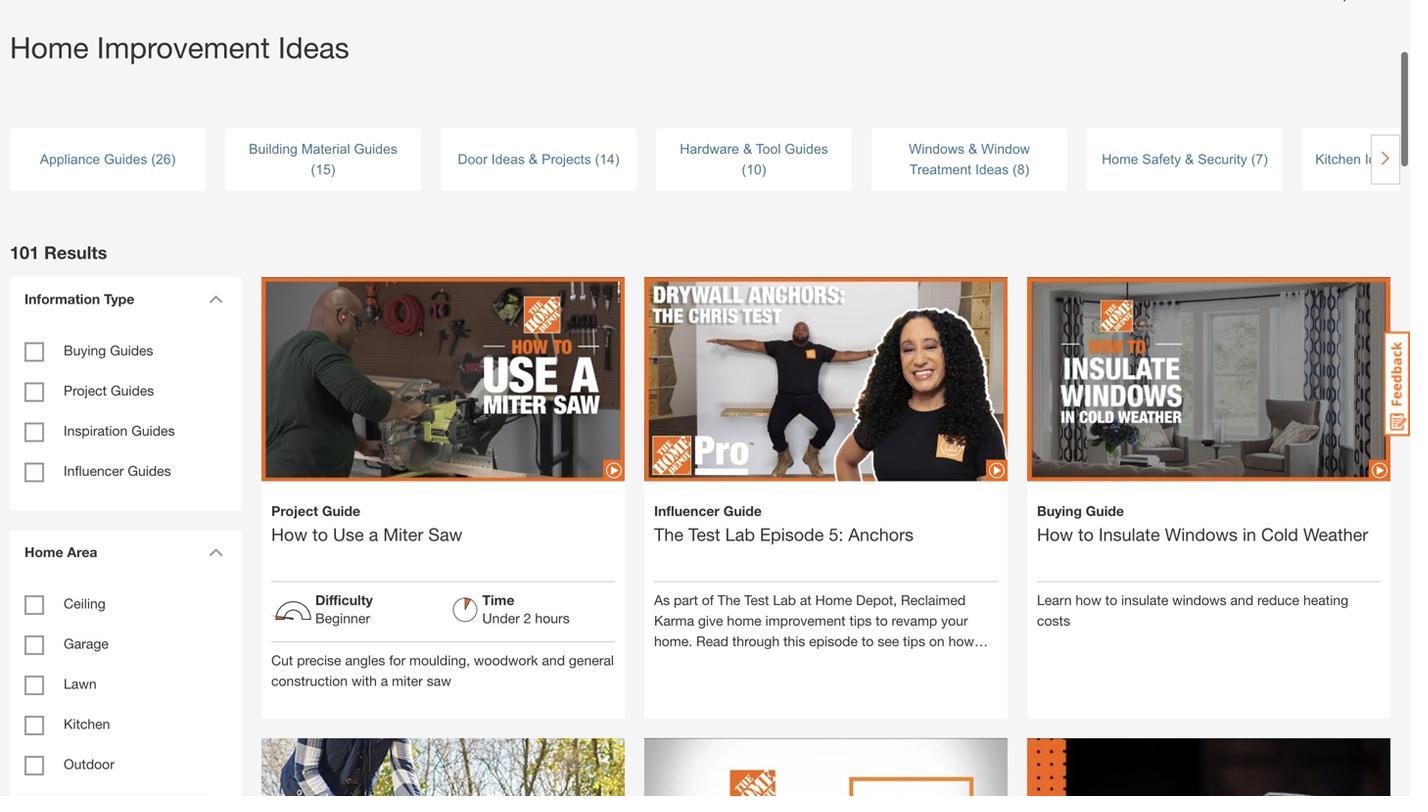 Task type: vqa. For each thing, say whether or not it's contained in the screenshot.


Task type: locate. For each thing, give the bounding box(es) containing it.
influencer down inspiration
[[64, 463, 124, 479]]

1 vertical spatial tips
[[903, 633, 926, 650]]

caret icon image for ceiling
[[209, 548, 223, 557]]

home improvement ideas
[[10, 30, 349, 65]]

cut
[[271, 653, 293, 669]]

moulding,
[[409, 653, 470, 669]]

2 horizontal spatial in
[[1243, 524, 1257, 545]]

1 vertical spatial the
[[718, 592, 741, 608]]

in
[[1243, 524, 1257, 545], [787, 654, 797, 670], [684, 675, 695, 691]]

caret icon image
[[209, 295, 223, 303], [209, 548, 223, 557]]

give
[[698, 613, 723, 629]]

the up as
[[654, 524, 684, 545]]

miter
[[383, 524, 423, 545]]

0 vertical spatial buying
[[64, 342, 106, 359]]

& left tool
[[743, 142, 752, 157]]

windows up windows at the right bottom of the page
[[1165, 524, 1238, 545]]

costs
[[1037, 613, 1071, 629]]

guides right material
[[354, 142, 398, 157]]

different
[[801, 654, 851, 670]]

to left insulate
[[1078, 524, 1094, 545]]

to inside buying guide how to insulate windows in cold weather
[[1078, 524, 1094, 545]]

1 vertical spatial and
[[542, 653, 565, 669]]

guide inside influencer guide the test lab episode 5: anchors
[[724, 503, 762, 519]]

influencer guides
[[64, 463, 171, 479]]

to left use
[[312, 524, 328, 545]]

1 horizontal spatial how
[[1037, 524, 1074, 545]]

episode
[[760, 524, 824, 545]]

how up perfect
[[949, 633, 975, 650]]

home for home safety & security ( 7 )
[[1102, 152, 1139, 167]]

buying for buying guide how to insulate windows in cold weather
[[1037, 503, 1082, 519]]

guides up project guides
[[110, 342, 153, 359]]

on
[[929, 633, 945, 650]]

buying guides
[[64, 342, 153, 359]]

1 horizontal spatial tips
[[903, 633, 926, 650]]

general
[[569, 653, 614, 669]]

guides up inspiration guides
[[111, 383, 154, 399]]

guides for influencer guides
[[128, 463, 171, 479]]

look
[[654, 675, 680, 691]]

0 vertical spatial influencer
[[64, 463, 124, 479]]

a inside cut precise angles for moulding, woodwork and general construction with a miter saw
[[381, 673, 388, 689]]

0 vertical spatial a
[[369, 524, 378, 545]]

1 vertical spatial in
[[787, 654, 797, 670]]

guide up insulate
[[1086, 503, 1124, 519]]

2 guide from the left
[[724, 503, 762, 519]]

your
[[941, 613, 968, 629], [699, 675, 725, 691]]

1 horizontal spatial influencer
[[654, 503, 720, 519]]

1 vertical spatial test
[[744, 592, 769, 608]]

caret icon image inside home area button
[[209, 548, 223, 557]]

0 vertical spatial project
[[64, 383, 107, 399]]

0 horizontal spatial the
[[654, 524, 684, 545]]

project guides
[[64, 383, 154, 399]]

for
[[389, 653, 406, 669], [908, 654, 925, 670]]

read
[[696, 633, 729, 650]]

0 vertical spatial caret icon image
[[209, 295, 223, 303]]

& for home safety & security ( 7 )
[[1185, 152, 1194, 167]]

buying inside buying guide how to insulate windows in cold weather
[[1037, 503, 1082, 519]]

and left the general
[[542, 653, 565, 669]]

how inside buying guide how to insulate windows in cold weather
[[1037, 524, 1074, 545]]

tips
[[850, 613, 872, 629], [903, 633, 926, 650]]

0 horizontal spatial tips
[[850, 613, 872, 629]]

test inside influencer guide the test lab episode 5: anchors
[[689, 524, 721, 545]]

how inside "as part of the test lab at home depot, reclaimed karma give home improvement tips to revamp your home. read through this episode to see tips on how anchors can be used in different projects for the perfect look in your home!"
[[949, 633, 975, 650]]

1 how from the left
[[271, 524, 308, 545]]

influencer guide the test lab episode 5: anchors
[[654, 503, 914, 545]]

how right the learn
[[1076, 592, 1102, 608]]

0 vertical spatial and
[[1231, 592, 1254, 608]]

insulate
[[1099, 524, 1160, 545]]

in right look
[[684, 675, 695, 691]]

1 horizontal spatial and
[[1231, 592, 1254, 608]]

for inside cut precise angles for moulding, woodwork and general construction with a miter saw
[[389, 653, 406, 669]]

7
[[1256, 152, 1264, 167]]

to left insulate at the bottom right
[[1106, 592, 1118, 608]]

buying up project guides
[[64, 342, 106, 359]]

1 vertical spatial buying
[[1037, 503, 1082, 519]]

window
[[982, 142, 1030, 157]]

lab
[[726, 524, 755, 545], [773, 592, 796, 608]]

1 horizontal spatial lab
[[773, 592, 796, 608]]

perfect
[[952, 654, 995, 670]]

) inside hardware & tool guides ( 10 )
[[762, 162, 766, 177]]

2 horizontal spatial guide
[[1086, 503, 1124, 519]]

& right safety at the right
[[1185, 152, 1194, 167]]

under
[[482, 610, 520, 627]]

1 vertical spatial how
[[949, 633, 975, 650]]

home for home area
[[24, 544, 63, 560]]

your down can
[[699, 675, 725, 691]]

1 horizontal spatial the
[[718, 592, 741, 608]]

guide inside buying guide how to insulate windows in cold weather
[[1086, 503, 1124, 519]]

learn
[[1037, 592, 1072, 608]]

lab left at at the right bottom
[[773, 592, 796, 608]]

how inside 'project guide how to use a miter saw'
[[271, 524, 308, 545]]

tool
[[756, 142, 781, 157]]

in down this
[[787, 654, 797, 670]]

and inside learn how to insulate windows and reduce heating costs
[[1231, 592, 1254, 608]]

(
[[151, 152, 156, 167], [595, 152, 600, 167], [1252, 152, 1256, 167], [311, 162, 316, 177], [742, 162, 747, 177], [1013, 162, 1017, 177]]

0 horizontal spatial in
[[684, 675, 695, 691]]

how up the learn
[[1037, 524, 1074, 545]]

1 caret icon image from the top
[[209, 295, 223, 303]]

with
[[352, 673, 377, 689]]

how left use
[[271, 524, 308, 545]]

guides right tool
[[785, 142, 828, 157]]

2 how from the left
[[1037, 524, 1074, 545]]

0 horizontal spatial how
[[271, 524, 308, 545]]

learn how to insulate windows and reduce heating costs
[[1037, 592, 1349, 629]]

construction
[[271, 673, 348, 689]]

26
[[156, 152, 171, 167]]

)
[[171, 152, 176, 167], [615, 152, 620, 167], [1264, 152, 1268, 167], [331, 162, 335, 177], [762, 162, 766, 177], [1025, 162, 1030, 177]]

1 vertical spatial caret icon image
[[209, 548, 223, 557]]

the
[[928, 654, 948, 670]]

0 horizontal spatial test
[[689, 524, 721, 545]]

guide
[[322, 503, 360, 519], [724, 503, 762, 519], [1086, 503, 1124, 519]]

appliance
[[40, 152, 100, 167]]

guides
[[354, 142, 398, 157], [785, 142, 828, 157], [104, 152, 147, 167], [110, 342, 153, 359], [111, 383, 154, 399], [131, 423, 175, 439], [128, 463, 171, 479]]

for up 'miter'
[[389, 653, 406, 669]]

1 horizontal spatial test
[[744, 592, 769, 608]]

kitchen
[[64, 716, 110, 732]]

0 vertical spatial test
[[689, 524, 721, 545]]

1 guide from the left
[[322, 503, 360, 519]]

0 vertical spatial how
[[1076, 592, 1102, 608]]

home inside button
[[24, 544, 63, 560]]

guides inside building material guides ( 15 )
[[354, 142, 398, 157]]

0 horizontal spatial project
[[64, 383, 107, 399]]

1 horizontal spatial windows
[[1165, 524, 1238, 545]]

1 horizontal spatial for
[[908, 654, 925, 670]]

test
[[689, 524, 721, 545], [744, 592, 769, 608]]

and left reduce
[[1231, 592, 1254, 608]]

guide inside 'project guide how to use a miter saw'
[[322, 503, 360, 519]]

1 horizontal spatial your
[[941, 613, 968, 629]]

result
[[44, 242, 98, 263]]

1 horizontal spatial how
[[1076, 592, 1102, 608]]

1 vertical spatial your
[[699, 675, 725, 691]]

0 vertical spatial your
[[941, 613, 968, 629]]

caret icon image inside information type button
[[209, 295, 223, 303]]

project inside 'project guide how to use a miter saw'
[[271, 503, 318, 519]]

& left 'window'
[[969, 142, 978, 157]]

a right use
[[369, 524, 378, 545]]

this
[[784, 633, 805, 650]]

0 horizontal spatial guide
[[322, 503, 360, 519]]

test inside "as part of the test lab at home depot, reclaimed karma give home improvement tips to revamp your home. read through this episode to see tips on how anchors can be used in different projects for the perfect look in your home!"
[[744, 592, 769, 608]]

cold
[[1262, 524, 1299, 545]]

0 horizontal spatial how
[[949, 633, 975, 650]]

a right 'with'
[[381, 673, 388, 689]]

the inside "as part of the test lab at home depot, reclaimed karma give home improvement tips to revamp your home. read through this episode to see tips on how anchors can be used in different projects for the perfect look in your home!"
[[718, 592, 741, 608]]

weather
[[1304, 524, 1369, 545]]

to inside 'project guide how to use a miter saw'
[[312, 524, 328, 545]]

0 horizontal spatial lab
[[726, 524, 755, 545]]

1 horizontal spatial project
[[271, 503, 318, 519]]

0 horizontal spatial influencer
[[64, 463, 124, 479]]

feedback link image
[[1384, 331, 1411, 437]]

improvement
[[766, 613, 846, 629]]

ideas
[[278, 30, 349, 65], [491, 152, 525, 167], [1365, 152, 1399, 167], [976, 162, 1009, 177]]

1 horizontal spatial buying
[[1037, 503, 1082, 519]]

1 vertical spatial project
[[271, 503, 318, 519]]

1 vertical spatial lab
[[773, 592, 796, 608]]

0 horizontal spatial a
[[369, 524, 378, 545]]

and
[[1231, 592, 1254, 608], [542, 653, 565, 669]]

influencer up part
[[654, 503, 720, 519]]

tips down depot,
[[850, 613, 872, 629]]

1 vertical spatial a
[[381, 673, 388, 689]]

guide up episode
[[724, 503, 762, 519]]

0 horizontal spatial buying
[[64, 342, 106, 359]]

0 horizontal spatial and
[[542, 653, 565, 669]]

1 horizontal spatial in
[[787, 654, 797, 670]]

windows
[[909, 142, 965, 157], [1165, 524, 1238, 545]]

home!
[[729, 675, 767, 691]]

1 vertical spatial influencer
[[654, 503, 720, 519]]

& right kitchen
[[1403, 152, 1411, 167]]

test up of
[[689, 524, 721, 545]]

0 horizontal spatial your
[[699, 675, 725, 691]]

2 vertical spatial in
[[684, 675, 695, 691]]

guides for appliance guides ( 26 )
[[104, 152, 147, 167]]

guide for insulate
[[1086, 503, 1124, 519]]

0 horizontal spatial for
[[389, 653, 406, 669]]

how to insulate windows in cold weather image
[[1027, 243, 1391, 516]]

miter
[[392, 673, 423, 689]]

inspiration guides
[[64, 423, 175, 439]]

a
[[369, 524, 378, 545], [381, 673, 388, 689]]

0 horizontal spatial windows
[[909, 142, 965, 157]]

project for project guide how to use a miter saw
[[271, 503, 318, 519]]

guide up use
[[322, 503, 360, 519]]

home for home improvement ideas
[[10, 30, 89, 65]]

1 horizontal spatial a
[[381, 673, 388, 689]]

influencer inside influencer guide the test lab episode 5: anchors
[[654, 503, 720, 519]]

1 horizontal spatial guide
[[724, 503, 762, 519]]

& left projects
[[529, 152, 538, 167]]

windows up treatment
[[909, 142, 965, 157]]

guides left 26
[[104, 152, 147, 167]]

buying up the learn
[[1037, 503, 1082, 519]]

material
[[302, 142, 350, 157]]

for left the
[[908, 654, 925, 670]]

anchors
[[849, 524, 914, 545]]

influencer for influencer guide the test lab episode 5: anchors
[[654, 503, 720, 519]]

reclaimed
[[901, 592, 966, 608]]

0 vertical spatial in
[[1243, 524, 1257, 545]]

and inside cut precise angles for moulding, woodwork and general construction with a miter saw
[[542, 653, 565, 669]]

to
[[312, 524, 328, 545], [1078, 524, 1094, 545], [1106, 592, 1118, 608], [876, 613, 888, 629], [862, 633, 874, 650]]

door ideas & projects ( 14 )
[[458, 152, 620, 167]]

guides down inspiration guides
[[128, 463, 171, 479]]

0 vertical spatial windows
[[909, 142, 965, 157]]

in inside buying guide how to insulate windows in cold weather
[[1243, 524, 1257, 545]]

your up on
[[941, 613, 968, 629]]

in left cold
[[1243, 524, 1257, 545]]

2 caret icon image from the top
[[209, 548, 223, 557]]

the right of
[[718, 592, 741, 608]]

0 vertical spatial the
[[654, 524, 684, 545]]

1 vertical spatial windows
[[1165, 524, 1238, 545]]

3 guide from the left
[[1086, 503, 1124, 519]]

through
[[733, 633, 780, 650]]

hardware & tool guides ( 10 )
[[680, 142, 828, 177]]

0 vertical spatial lab
[[726, 524, 755, 545]]

lab left episode
[[726, 524, 755, 545]]

influencer
[[64, 463, 124, 479], [654, 503, 720, 519]]

test up home
[[744, 592, 769, 608]]

buying for buying guides
[[64, 342, 106, 359]]

5:
[[829, 524, 844, 545]]

guides inside hardware & tool guides ( 10 )
[[785, 142, 828, 157]]

guides for buying guides
[[110, 342, 153, 359]]

tips down revamp
[[903, 633, 926, 650]]

the test lab episode 5: anchors image
[[645, 243, 1008, 516]]

insulate
[[1122, 592, 1169, 608]]

saw
[[428, 524, 463, 545]]

windows inside windows & window treatment ideas
[[909, 142, 965, 157]]

0 vertical spatial tips
[[850, 613, 872, 629]]

guides up 'influencer guides' at the bottom of the page
[[131, 423, 175, 439]]

difficulty
[[315, 592, 373, 608]]

& inside windows & window treatment ideas
[[969, 142, 978, 157]]

the
[[654, 524, 684, 545], [718, 592, 741, 608]]



Task type: describe. For each thing, give the bounding box(es) containing it.
woodwork
[[474, 653, 538, 669]]

the inside influencer guide the test lab episode 5: anchors
[[654, 524, 684, 545]]

inspiration
[[64, 423, 128, 439]]

projects
[[542, 152, 591, 167]]

project guide how to use a miter saw
[[271, 503, 463, 545]]

home area
[[24, 544, 97, 560]]

ideas inside windows & window treatment ideas
[[976, 162, 1009, 177]]

as part of the test lab at home depot, reclaimed karma give home improvement tips to revamp your home. read through this episode to see tips on how anchors can be used in different projects for the perfect look in your home!
[[654, 592, 995, 691]]

type
[[104, 291, 134, 307]]

how for insulate
[[1037, 524, 1074, 545]]

101 result s
[[10, 242, 107, 263]]

( 8 )
[[1009, 162, 1030, 177]]

14
[[600, 152, 615, 167]]

time
[[482, 592, 515, 608]]

outdoor
[[64, 756, 114, 772]]

projects
[[855, 654, 904, 670]]

kitchen
[[1316, 152, 1361, 167]]

kitchen ideas & link
[[1303, 149, 1411, 170]]

101
[[10, 242, 39, 263]]

buying guide how to insulate windows in cold weather
[[1037, 503, 1369, 545]]

ceiling
[[64, 596, 106, 612]]

for inside "as part of the test lab at home depot, reclaimed karma give home improvement tips to revamp your home. read through this episode to see tips on how anchors can be used in different projects for the perfect look in your home!"
[[908, 654, 925, 670]]

home area button
[[15, 530, 230, 574]]

how for use
[[271, 524, 308, 545]]

information
[[24, 291, 100, 307]]

at
[[800, 592, 812, 608]]

guide for lab
[[724, 503, 762, 519]]

guides for project guides
[[111, 383, 154, 399]]

home
[[727, 613, 762, 629]]

of
[[702, 592, 714, 608]]

lab inside "as part of the test lab at home depot, reclaimed karma give home improvement tips to revamp your home. read through this episode to see tips on how anchors can be used in different projects for the perfect look in your home!"
[[773, 592, 796, 608]]

guide for use
[[322, 503, 360, 519]]

part
[[674, 592, 698, 608]]

garage
[[64, 636, 109, 652]]

treatment
[[910, 162, 972, 177]]

windows
[[1173, 592, 1227, 608]]

hours
[[535, 610, 570, 627]]

saw
[[427, 673, 451, 689]]

precise
[[297, 653, 341, 669]]

windows inside buying guide how to insulate windows in cold weather
[[1165, 524, 1238, 545]]

influencer for influencer guides
[[64, 463, 124, 479]]

to left the see
[[862, 633, 874, 650]]

can
[[707, 654, 730, 670]]

to down depot,
[[876, 613, 888, 629]]

8
[[1017, 162, 1025, 177]]

& for door ideas & projects ( 14 )
[[529, 152, 538, 167]]

home inside "as part of the test lab at home depot, reclaimed karma give home improvement tips to revamp your home. read through this episode to see tips on how anchors can be used in different projects for the perfect look in your home!"
[[816, 592, 852, 608]]

appliance guides ( 26 )
[[40, 152, 176, 167]]

be
[[734, 654, 749, 670]]

10
[[747, 162, 762, 177]]

anchors
[[654, 654, 704, 670]]

see
[[878, 633, 899, 650]]

how to use a miter saw image
[[262, 243, 625, 516]]

( inside hardware & tool guides ( 10 )
[[742, 162, 747, 177]]

caret icon image for buying guides
[[209, 295, 223, 303]]

building material guides ( 15 )
[[249, 142, 398, 177]]

hardware
[[680, 142, 739, 157]]

episode
[[809, 633, 858, 650]]

area
[[67, 544, 97, 560]]

depot,
[[856, 592, 897, 608]]

as
[[654, 592, 670, 608]]

door
[[458, 152, 488, 167]]

how inside learn how to insulate windows and reduce heating costs
[[1076, 592, 1102, 608]]

difficulty beginner
[[315, 592, 373, 627]]

advertisement region
[[10, 0, 1401, 10]]

& for kitchen ideas &
[[1403, 152, 1411, 167]]

reduce
[[1258, 592, 1300, 608]]

lawn
[[64, 676, 97, 692]]

used
[[753, 654, 783, 670]]

& inside hardware & tool guides ( 10 )
[[743, 142, 752, 157]]

revamp
[[892, 613, 938, 629]]

cut precise angles for moulding, woodwork and general construction with a miter saw
[[271, 653, 614, 689]]

) inside building material guides ( 15 )
[[331, 162, 335, 177]]

s
[[98, 242, 107, 263]]

home.
[[654, 633, 693, 650]]

beginner
[[315, 610, 370, 627]]

time under 2 hours
[[482, 592, 570, 627]]

to inside learn how to insulate windows and reduce heating costs
[[1106, 592, 1118, 608]]

security
[[1198, 152, 1248, 167]]

project for project guides
[[64, 383, 107, 399]]

15
[[316, 162, 331, 177]]

guides for inspiration guides
[[131, 423, 175, 439]]

information type
[[24, 291, 134, 307]]

( inside building material guides ( 15 )
[[311, 162, 316, 177]]

windows & window treatment ideas
[[909, 142, 1030, 177]]

a inside 'project guide how to use a miter saw'
[[369, 524, 378, 545]]

heating
[[1304, 592, 1349, 608]]

information type button
[[15, 277, 230, 321]]

kitchen ideas &
[[1316, 152, 1411, 167]]

safety
[[1143, 152, 1181, 167]]

karma
[[654, 613, 694, 629]]

home safety & security ( 7 )
[[1102, 152, 1268, 167]]

building
[[249, 142, 298, 157]]

lab inside influencer guide the test lab episode 5: anchors
[[726, 524, 755, 545]]



